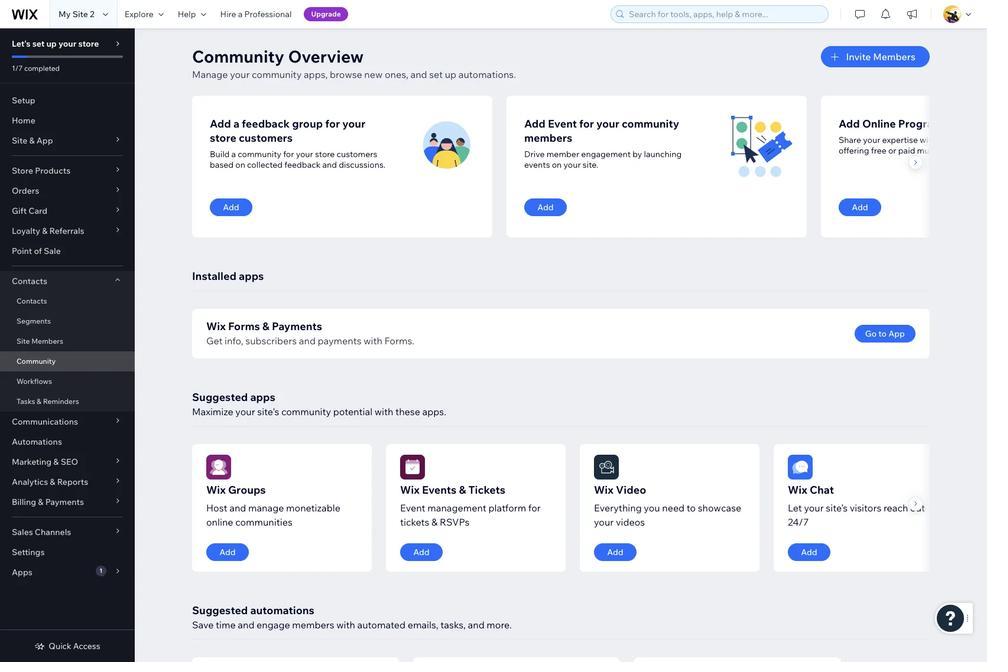 Task type: locate. For each thing, give the bounding box(es) containing it.
0 vertical spatial apps
[[239, 270, 264, 283]]

contacts button
[[0, 271, 135, 292]]

0 vertical spatial up
[[46, 38, 57, 49]]

app inside popup button
[[37, 135, 53, 146]]

quick access button
[[34, 642, 100, 652]]

members right invite
[[873, 51, 916, 63]]

store
[[12, 166, 33, 176]]

0 vertical spatial site
[[73, 9, 88, 20]]

add button for wix events & tickets
[[400, 544, 443, 562]]

& inside popup button
[[29, 135, 35, 146]]

automations link
[[0, 432, 135, 452]]

payments
[[318, 335, 362, 347]]

0 horizontal spatial on
[[236, 160, 245, 170]]

members inside button
[[873, 51, 916, 63]]

feedback
[[242, 117, 290, 131], [285, 160, 321, 170]]

more.
[[487, 620, 512, 632]]

app down home link
[[37, 135, 53, 146]]

hire a professional
[[220, 9, 292, 20]]

with for apps
[[375, 406, 394, 418]]

0 horizontal spatial event
[[400, 503, 426, 514]]

contacts inside dropdown button
[[12, 276, 47, 287]]

customers
[[239, 131, 293, 145], [337, 149, 377, 160]]

tasks
[[17, 397, 35, 406]]

app up wide
[[951, 117, 972, 131]]

& right "billing"
[[38, 497, 43, 508]]

list
[[192, 96, 987, 238], [192, 445, 954, 572], [192, 658, 930, 663]]

and right ones,
[[411, 69, 427, 80]]

event
[[548, 117, 577, 131], [400, 503, 426, 514]]

let's
[[12, 38, 30, 49]]

wix inside wix groups host and manage monetizable online communities
[[206, 484, 226, 497]]

group
[[292, 117, 323, 131]]

& left seo
[[53, 457, 59, 468]]

& up "subscribers" at bottom
[[262, 320, 270, 333]]

out
[[911, 503, 925, 514]]

list containing add a feedback group for your store customers
[[192, 96, 987, 238]]

to inside button
[[879, 329, 887, 339]]

& for referrals
[[42, 226, 48, 237]]

2 vertical spatial app
[[889, 329, 905, 339]]

community left apps,
[[252, 69, 302, 80]]

community inside 'sidebar' element
[[17, 357, 56, 366]]

suggested
[[192, 391, 248, 404], [192, 604, 248, 618]]

0 vertical spatial community
[[192, 46, 284, 67]]

your up engagement
[[597, 117, 620, 131]]

for up engagement
[[579, 117, 594, 131]]

0 vertical spatial to
[[879, 329, 887, 339]]

app right go
[[889, 329, 905, 339]]

1 vertical spatial set
[[429, 69, 443, 80]]

1 vertical spatial members
[[31, 337, 63, 346]]

build
[[210, 149, 230, 160]]

community right the based
[[238, 149, 281, 160]]

with for online
[[920, 135, 937, 145]]

settings link
[[0, 543, 135, 563]]

2 horizontal spatial store
[[315, 149, 335, 160]]

1 vertical spatial list
[[192, 445, 954, 572]]

0 vertical spatial members
[[873, 51, 916, 63]]

community inside add event for your community members drive member engagement by launching events on your site.
[[622, 117, 679, 131]]

2 vertical spatial site
[[17, 337, 30, 346]]

1 vertical spatial apps
[[250, 391, 275, 404]]

feedback right collected
[[285, 160, 321, 170]]

list containing wix groups
[[192, 445, 954, 572]]

maximize
[[192, 406, 233, 418]]

community up launching
[[622, 117, 679, 131]]

your up discussions.
[[343, 117, 366, 131]]

my
[[59, 9, 71, 20]]

your down group
[[296, 149, 313, 160]]

engagement
[[581, 149, 631, 160]]

your down online
[[863, 135, 881, 145]]

0 vertical spatial app
[[951, 117, 972, 131]]

& for reports
[[50, 477, 55, 488]]

& right tasks
[[37, 397, 41, 406]]

members
[[524, 131, 572, 145], [292, 620, 334, 632]]

for inside add event for your community members drive member engagement by launching events on your site.
[[579, 117, 594, 131]]

0 horizontal spatial community
[[17, 357, 56, 366]]

community up manage
[[192, 46, 284, 67]]

your right manage
[[230, 69, 250, 80]]

your left site.
[[564, 160, 581, 170]]

your left 'site's'
[[236, 406, 255, 418]]

2 on from the left
[[552, 160, 562, 170]]

add button
[[210, 199, 252, 216], [524, 199, 567, 216], [839, 199, 882, 216], [206, 544, 249, 562], [400, 544, 443, 562], [594, 544, 637, 562], [788, 544, 831, 562]]

your inside add online programs app share your expertise with a wide audien
[[863, 135, 881, 145]]

1 horizontal spatial set
[[429, 69, 443, 80]]

24/7
[[788, 517, 809, 529]]

up left automations.
[[445, 69, 457, 80]]

1 horizontal spatial to
[[879, 329, 887, 339]]

0 horizontal spatial customers
[[239, 131, 293, 145]]

& for seo
[[53, 457, 59, 468]]

0 vertical spatial list
[[192, 96, 987, 238]]

2 vertical spatial list
[[192, 658, 930, 663]]

members inside 'sidebar' element
[[31, 337, 63, 346]]

wix up host
[[206, 484, 226, 497]]

1 vertical spatial to
[[687, 503, 696, 514]]

and inside community overview manage your community apps, browse new ones, and set up automations.
[[411, 69, 427, 80]]

wix up get
[[206, 320, 226, 333]]

1 vertical spatial contacts
[[17, 297, 47, 306]]

1 on from the left
[[236, 160, 245, 170]]

a left wide
[[938, 135, 943, 145]]

site's
[[257, 406, 279, 418]]

your down my
[[59, 38, 76, 49]]

& right loyalty
[[42, 226, 48, 237]]

1 horizontal spatial members
[[873, 51, 916, 63]]

event inside add event for your community members drive member engagement by launching events on your site.
[[548, 117, 577, 131]]

2 horizontal spatial app
[[951, 117, 972, 131]]

payments inside wix forms & payments get info, subscribers and payments with forms.
[[272, 320, 322, 333]]

a inside add online programs app share your expertise with a wide audien
[[938, 135, 943, 145]]

suggested up maximize
[[192, 391, 248, 404]]

with inside add online programs app share your expertise with a wide audien
[[920, 135, 937, 145]]

to inside wix video everything you need to showcase your videos
[[687, 503, 696, 514]]

with left automated
[[337, 620, 355, 632]]

1 vertical spatial members
[[292, 620, 334, 632]]

wix inside the wix chat let your site's visitors reach out 24/7
[[788, 484, 808, 497]]

set inside 'sidebar' element
[[32, 38, 45, 49]]

0 horizontal spatial members
[[292, 620, 334, 632]]

add inside add event for your community members drive member engagement by launching events on your site.
[[524, 117, 546, 131]]

0 horizontal spatial up
[[46, 38, 57, 49]]

members down segments
[[31, 337, 63, 346]]

with inside wix forms & payments get info, subscribers and payments with forms.
[[364, 335, 383, 347]]

add for share your expertise with a wide audien
[[852, 202, 868, 213]]

programs
[[899, 117, 948, 131]]

add button for wix chat
[[788, 544, 831, 562]]

payments up "subscribers" at bottom
[[272, 320, 322, 333]]

for
[[325, 117, 340, 131], [579, 117, 594, 131], [283, 149, 294, 160], [529, 503, 541, 514]]

& down home
[[29, 135, 35, 146]]

expertise
[[883, 135, 918, 145]]

hire a professional link
[[213, 0, 299, 28]]

your down everything
[[594, 517, 614, 529]]

app
[[951, 117, 972, 131], [37, 135, 53, 146], [889, 329, 905, 339]]

wix up let
[[788, 484, 808, 497]]

for inside wix events & tickets event management platform for tickets & rsvps
[[529, 503, 541, 514]]

wix for groups
[[206, 484, 226, 497]]

add a feedback group for your store customers build a community for your store customers based on collected feedback and discussions.
[[210, 117, 386, 170]]

to right need on the right bottom of the page
[[687, 503, 696, 514]]

videos
[[616, 517, 645, 529]]

1 vertical spatial event
[[400, 503, 426, 514]]

up inside 'sidebar' element
[[46, 38, 57, 49]]

wix for chat
[[788, 484, 808, 497]]

0 horizontal spatial set
[[32, 38, 45, 49]]

for right platform on the bottom
[[529, 503, 541, 514]]

overview
[[288, 46, 364, 67]]

segments link
[[0, 312, 135, 332]]

0 vertical spatial set
[[32, 38, 45, 49]]

0 horizontal spatial members
[[31, 337, 63, 346]]

1 vertical spatial payments
[[45, 497, 84, 508]]

wix inside wix forms & payments get info, subscribers and payments with forms.
[[206, 320, 226, 333]]

referrals
[[49, 226, 84, 237]]

set right ones,
[[429, 69, 443, 80]]

and inside add a feedback group for your store customers build a community for your store customers based on collected feedback and discussions.
[[323, 160, 337, 170]]

site inside popup button
[[12, 135, 27, 146]]

chat
[[810, 484, 834, 497]]

suggested up time
[[192, 604, 248, 618]]

events
[[524, 160, 550, 170]]

wix for events
[[400, 484, 420, 497]]

collected
[[247, 160, 283, 170]]

my site 2
[[59, 9, 94, 20]]

on right the based
[[236, 160, 245, 170]]

on right events
[[552, 160, 562, 170]]

wix
[[206, 320, 226, 333], [206, 484, 226, 497], [400, 484, 420, 497], [594, 484, 614, 497], [788, 484, 808, 497]]

store products
[[12, 166, 70, 176]]

wix left events
[[400, 484, 420, 497]]

suggested inside the suggested apps maximize your site's community potential with these apps.
[[192, 391, 248, 404]]

apps right installed on the top of the page
[[239, 270, 264, 283]]

site for site members
[[17, 337, 30, 346]]

suggested inside suggested automations save time and engage members with automated emails, tasks, and more.
[[192, 604, 248, 618]]

& inside wix forms & payments get info, subscribers and payments with forms.
[[262, 320, 270, 333]]

store inside 'sidebar' element
[[78, 38, 99, 49]]

community
[[252, 69, 302, 80], [622, 117, 679, 131], [238, 149, 281, 160], [281, 406, 331, 418]]

save
[[192, 620, 214, 632]]

drive
[[524, 149, 545, 160]]

you
[[644, 503, 660, 514]]

1 horizontal spatial members
[[524, 131, 572, 145]]

1 vertical spatial community
[[17, 357, 56, 366]]

and
[[411, 69, 427, 80], [323, 160, 337, 170], [299, 335, 316, 347], [230, 503, 246, 514], [238, 620, 255, 632], [468, 620, 485, 632]]

0 vertical spatial store
[[78, 38, 99, 49]]

1 horizontal spatial payments
[[272, 320, 322, 333]]

1 horizontal spatial up
[[445, 69, 457, 80]]

0 vertical spatial event
[[548, 117, 577, 131]]

add for wix events & tickets
[[413, 548, 430, 558]]

app inside button
[[889, 329, 905, 339]]

contacts up segments
[[17, 297, 47, 306]]

groups
[[228, 484, 266, 497]]

your right let
[[804, 503, 824, 514]]

set right let's
[[32, 38, 45, 49]]

add for wix chat
[[801, 548, 818, 558]]

site down segments
[[17, 337, 30, 346]]

and down groups on the bottom left
[[230, 503, 246, 514]]

and left more.
[[468, 620, 485, 632]]

billing
[[12, 497, 36, 508]]

completed
[[24, 64, 60, 73]]

store up build
[[210, 131, 236, 145]]

&
[[29, 135, 35, 146], [42, 226, 48, 237], [262, 320, 270, 333], [37, 397, 41, 406], [53, 457, 59, 468], [50, 477, 55, 488], [459, 484, 466, 497], [38, 497, 43, 508], [432, 517, 438, 529]]

card
[[29, 206, 47, 216]]

loyalty & referrals
[[12, 226, 84, 237]]

0 horizontal spatial to
[[687, 503, 696, 514]]

community up workflows
[[17, 357, 56, 366]]

2 suggested from the top
[[192, 604, 248, 618]]

automations.
[[459, 69, 516, 80]]

0 horizontal spatial app
[[37, 135, 53, 146]]

need
[[662, 503, 685, 514]]

& left reports in the bottom left of the page
[[50, 477, 55, 488]]

1 list from the top
[[192, 96, 987, 238]]

suggested automations save time and engage members with automated emails, tasks, and more.
[[192, 604, 512, 632]]

0 horizontal spatial store
[[78, 38, 99, 49]]

apps up 'site's'
[[250, 391, 275, 404]]

store products button
[[0, 161, 135, 181]]

members down 'automations'
[[292, 620, 334, 632]]

1 horizontal spatial store
[[210, 131, 236, 145]]

1 vertical spatial customers
[[337, 149, 377, 160]]

wix for forms
[[206, 320, 226, 333]]

community inside community overview manage your community apps, browse new ones, and set up automations.
[[192, 46, 284, 67]]

event inside wix events & tickets event management platform for tickets & rsvps
[[400, 503, 426, 514]]

event up 'tickets'
[[400, 503, 426, 514]]

members inside add event for your community members drive member engagement by launching events on your site.
[[524, 131, 572, 145]]

site down home
[[12, 135, 27, 146]]

up inside community overview manage your community apps, browse new ones, and set up automations.
[[445, 69, 457, 80]]

ones,
[[385, 69, 409, 80]]

1 horizontal spatial on
[[552, 160, 562, 170]]

with left forms.
[[364, 335, 383, 347]]

with inside the suggested apps maximize your site's community potential with these apps.
[[375, 406, 394, 418]]

0 vertical spatial payments
[[272, 320, 322, 333]]

store down group
[[315, 149, 335, 160]]

1
[[99, 568, 102, 575]]

0 horizontal spatial payments
[[45, 497, 84, 508]]

1 horizontal spatial app
[[889, 329, 905, 339]]

1 vertical spatial site
[[12, 135, 27, 146]]

1 vertical spatial store
[[210, 131, 236, 145]]

wix up everything
[[594, 484, 614, 497]]

contacts
[[12, 276, 47, 287], [17, 297, 47, 306]]

1 horizontal spatial community
[[192, 46, 284, 67]]

with inside suggested automations save time and engage members with automated emails, tasks, and more.
[[337, 620, 355, 632]]

wix groups host and manage monetizable online communities
[[206, 484, 341, 529]]

with down programs
[[920, 135, 937, 145]]

up up the completed
[[46, 38, 57, 49]]

1 suggested from the top
[[192, 391, 248, 404]]

go
[[865, 329, 877, 339]]

1 vertical spatial suggested
[[192, 604, 248, 618]]

site left 2
[[73, 9, 88, 20]]

add online programs app share your expertise with a wide audien
[[839, 117, 987, 156]]

payments
[[272, 320, 322, 333], [45, 497, 84, 508]]

installed apps
[[192, 270, 264, 283]]

your inside the wix chat let your site's visitors reach out 24/7
[[804, 503, 824, 514]]

orders button
[[0, 181, 135, 201]]

wix inside wix video everything you need to showcase your videos
[[594, 484, 614, 497]]

event up member
[[548, 117, 577, 131]]

and left discussions.
[[323, 160, 337, 170]]

to
[[879, 329, 887, 339], [687, 503, 696, 514]]

with for automations
[[337, 620, 355, 632]]

add for drive member engagement by launching events on your site.
[[538, 202, 554, 213]]

1 vertical spatial app
[[37, 135, 53, 146]]

members inside suggested automations save time and engage members with automated emails, tasks, and more.
[[292, 620, 334, 632]]

video
[[616, 484, 646, 497]]

add inside add a feedback group for your store customers build a community for your store customers based on collected feedback and discussions.
[[210, 117, 231, 131]]

invite members
[[846, 51, 916, 63]]

0 vertical spatial members
[[524, 131, 572, 145]]

community inside community overview manage your community apps, browse new ones, and set up automations.
[[252, 69, 302, 80]]

marketing & seo button
[[0, 452, 135, 472]]

store down 2
[[78, 38, 99, 49]]

app for site & app
[[37, 135, 53, 146]]

wix inside wix events & tickets event management platform for tickets & rsvps
[[400, 484, 420, 497]]

add for wix groups
[[220, 548, 236, 558]]

add inside add online programs app share your expertise with a wide audien
[[839, 117, 860, 131]]

2 list from the top
[[192, 445, 954, 572]]

potential
[[333, 406, 373, 418]]

and left payments
[[299, 335, 316, 347]]

time
[[216, 620, 236, 632]]

members up drive
[[524, 131, 572, 145]]

1 horizontal spatial event
[[548, 117, 577, 131]]

0 vertical spatial feedback
[[242, 117, 290, 131]]

add button for share your expertise with a wide audien
[[839, 199, 882, 216]]

feedback up collected
[[242, 117, 290, 131]]

invite members button
[[822, 46, 930, 67]]

apps inside the suggested apps maximize your site's community potential with these apps.
[[250, 391, 275, 404]]

a
[[238, 9, 243, 20], [234, 117, 240, 131], [938, 135, 943, 145], [232, 149, 236, 160]]

0 vertical spatial suggested
[[192, 391, 248, 404]]

to right go
[[879, 329, 887, 339]]

& right 'tickets'
[[432, 517, 438, 529]]

payments down analytics & reports popup button
[[45, 497, 84, 508]]

forms.
[[385, 335, 415, 347]]

community right 'site's'
[[281, 406, 331, 418]]

suggested for suggested automations
[[192, 604, 248, 618]]

set inside community overview manage your community apps, browse new ones, and set up automations.
[[429, 69, 443, 80]]

with left these
[[375, 406, 394, 418]]

new
[[364, 69, 383, 80]]

a up the based
[[234, 117, 240, 131]]

community for community overview manage your community apps, browse new ones, and set up automations.
[[192, 46, 284, 67]]

contacts down 'point of sale'
[[12, 276, 47, 287]]

and inside wix forms & payments get info, subscribers and payments with forms.
[[299, 335, 316, 347]]

add button for wix video
[[594, 544, 637, 562]]

0 vertical spatial contacts
[[12, 276, 47, 287]]

app for go to app
[[889, 329, 905, 339]]

add button for drive member engagement by launching events on your site.
[[524, 199, 567, 216]]

1 vertical spatial up
[[445, 69, 457, 80]]

go to app
[[865, 329, 905, 339]]

share
[[839, 135, 862, 145]]



Task type: describe. For each thing, give the bounding box(es) containing it.
workflows
[[17, 377, 52, 386]]

add button for build a community for your store customers based on collected feedback and discussions.
[[210, 199, 252, 216]]

sales
[[12, 527, 33, 538]]

discussions.
[[339, 160, 386, 170]]

channels
[[35, 527, 71, 538]]

& up management
[[459, 484, 466, 497]]

of
[[34, 246, 42, 257]]

emails,
[[408, 620, 439, 632]]

manage
[[248, 503, 284, 514]]

0 vertical spatial customers
[[239, 131, 293, 145]]

wix for video
[[594, 484, 614, 497]]

1 horizontal spatial customers
[[337, 149, 377, 160]]

launching
[[644, 149, 682, 160]]

apps for suggested
[[250, 391, 275, 404]]

and inside wix groups host and manage monetizable online communities
[[230, 503, 246, 514]]

explore
[[125, 9, 154, 20]]

apps,
[[304, 69, 328, 80]]

events
[[422, 484, 457, 497]]

automations
[[250, 604, 314, 618]]

based
[[210, 160, 234, 170]]

contacts link
[[0, 292, 135, 312]]

on inside add event for your community members drive member engagement by launching events on your site.
[[552, 160, 562, 170]]

Search for tools, apps, help & more... field
[[626, 6, 825, 22]]

point of sale
[[12, 246, 61, 257]]

site for site & app
[[12, 135, 27, 146]]

2 vertical spatial store
[[315, 149, 335, 160]]

hire
[[220, 9, 236, 20]]

showcase
[[698, 503, 742, 514]]

sales channels
[[12, 527, 71, 538]]

tasks & reminders link
[[0, 392, 135, 412]]

suggested for suggested apps
[[192, 391, 248, 404]]

info,
[[225, 335, 243, 347]]

management
[[428, 503, 487, 514]]

analytics & reports button
[[0, 472, 135, 493]]

your inside 'sidebar' element
[[59, 38, 76, 49]]

site's
[[826, 503, 848, 514]]

your inside the suggested apps maximize your site's community potential with these apps.
[[236, 406, 255, 418]]

for right collected
[[283, 149, 294, 160]]

community inside the suggested apps maximize your site's community potential with these apps.
[[281, 406, 331, 418]]

invite
[[846, 51, 871, 63]]

contacts for contacts link
[[17, 297, 47, 306]]

engage
[[257, 620, 290, 632]]

subscribers
[[246, 335, 297, 347]]

community inside add a feedback group for your store customers build a community for your store customers based on collected feedback and discussions.
[[238, 149, 281, 160]]

sidebar element
[[0, 28, 135, 663]]

add button for wix groups
[[206, 544, 249, 562]]

online
[[206, 517, 233, 529]]

rsvps
[[440, 517, 470, 529]]

billing & payments
[[12, 497, 84, 508]]

contacts for contacts dropdown button
[[12, 276, 47, 287]]

communications button
[[0, 412, 135, 432]]

tickets
[[469, 484, 506, 497]]

point
[[12, 246, 32, 257]]

seo
[[61, 457, 78, 468]]

platform
[[489, 503, 526, 514]]

your inside wix video everything you need to showcase your videos
[[594, 517, 614, 529]]

these
[[396, 406, 420, 418]]

apps.
[[422, 406, 446, 418]]

sales channels button
[[0, 523, 135, 543]]

host
[[206, 503, 227, 514]]

1 vertical spatial feedback
[[285, 160, 321, 170]]

suggested apps maximize your site's community potential with these apps.
[[192, 391, 446, 418]]

app inside add online programs app share your expertise with a wide audien
[[951, 117, 972, 131]]

your inside community overview manage your community apps, browse new ones, and set up automations.
[[230, 69, 250, 80]]

2
[[90, 9, 94, 20]]

let's set up your store
[[12, 38, 99, 49]]

upgrade button
[[304, 7, 348, 21]]

a right hire
[[238, 9, 243, 20]]

payments inside popup button
[[45, 497, 84, 508]]

audien
[[965, 135, 987, 145]]

& for payments
[[38, 497, 43, 508]]

help button
[[171, 0, 213, 28]]

automations
[[12, 437, 62, 448]]

site & app button
[[0, 131, 135, 151]]

tickets
[[400, 517, 430, 529]]

quick access
[[49, 642, 100, 652]]

get
[[206, 335, 223, 347]]

add for build a community for your store customers based on collected feedback and discussions.
[[223, 202, 239, 213]]

marketing
[[12, 457, 52, 468]]

members for site members
[[31, 337, 63, 346]]

3 list from the top
[[192, 658, 930, 663]]

1/7
[[12, 64, 23, 73]]

forms
[[228, 320, 260, 333]]

automated
[[357, 620, 406, 632]]

access
[[73, 642, 100, 652]]

marketing & seo
[[12, 457, 78, 468]]

go to app button
[[855, 325, 916, 343]]

a right build
[[232, 149, 236, 160]]

monetizable
[[286, 503, 341, 514]]

communications
[[12, 417, 78, 428]]

for right group
[[325, 117, 340, 131]]

communities
[[235, 517, 293, 529]]

gift card button
[[0, 201, 135, 221]]

setup
[[12, 95, 35, 106]]

wix video everything you need to showcase your videos
[[594, 484, 742, 529]]

everything
[[594, 503, 642, 514]]

quick
[[49, 642, 71, 652]]

members for invite members
[[873, 51, 916, 63]]

home link
[[0, 111, 135, 131]]

loyalty
[[12, 226, 40, 237]]

site members
[[17, 337, 63, 346]]

workflows link
[[0, 372, 135, 392]]

apps for installed
[[239, 270, 264, 283]]

reports
[[57, 477, 88, 488]]

& for app
[[29, 135, 35, 146]]

and right time
[[238, 620, 255, 632]]

orders
[[12, 186, 39, 196]]

community for community
[[17, 357, 56, 366]]

1/7 completed
[[12, 64, 60, 73]]

on inside add a feedback group for your store customers build a community for your store customers based on collected feedback and discussions.
[[236, 160, 245, 170]]

add for wix video
[[607, 548, 624, 558]]

upgrade
[[311, 9, 341, 18]]

& for reminders
[[37, 397, 41, 406]]

community overview manage your community apps, browse new ones, and set up automations.
[[192, 46, 516, 80]]

segments
[[17, 317, 51, 326]]

wix chat let your site's visitors reach out 24/7
[[788, 484, 925, 529]]

wide
[[945, 135, 963, 145]]

help
[[178, 9, 196, 20]]

member
[[547, 149, 580, 160]]



Task type: vqa. For each thing, say whether or not it's contained in the screenshot.
"Subscriptions" link
no



